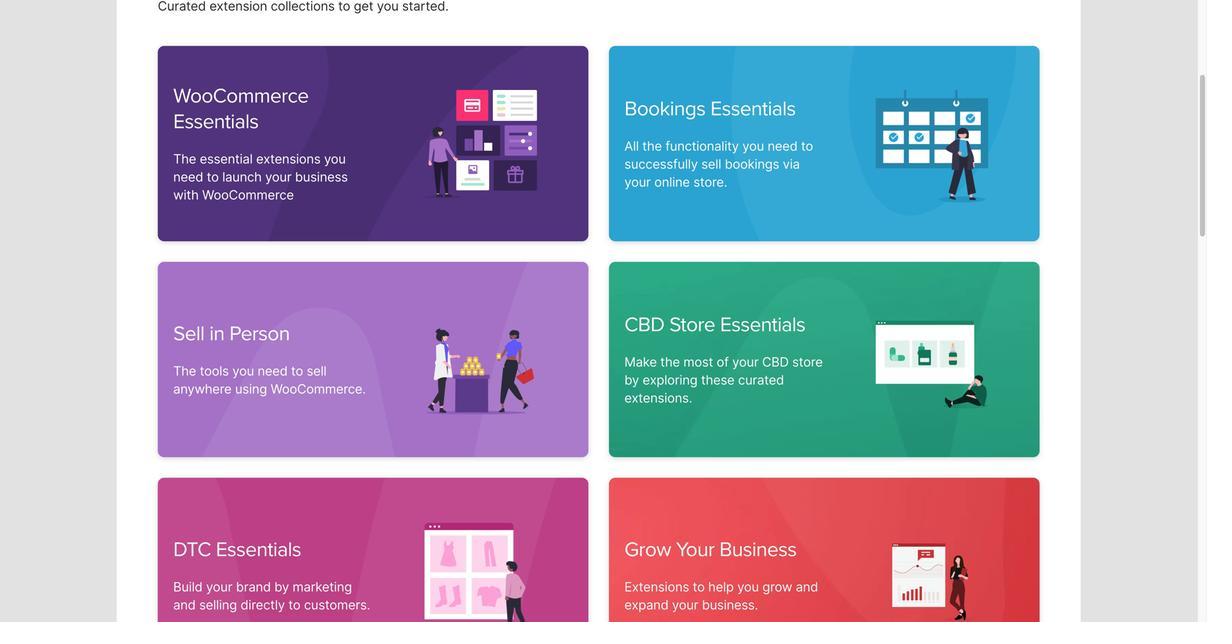 Task type: locate. For each thing, give the bounding box(es) containing it.
1 vertical spatial need
[[173, 169, 203, 185]]

business
[[719, 537, 797, 562]]

by down make
[[624, 372, 639, 388]]

by up 'directly'
[[274, 579, 289, 595]]

dtc
[[173, 537, 211, 562]]

0 vertical spatial the
[[642, 138, 662, 154]]

business.
[[702, 597, 758, 613]]

essentials up the bookings
[[710, 96, 796, 121]]

you inside extensions to help you grow and expand your business.
[[737, 579, 759, 595]]

0 horizontal spatial and
[[173, 597, 196, 613]]

essentials inside woocommerce essentials
[[173, 109, 259, 134]]

1 horizontal spatial by
[[624, 372, 639, 388]]

1 vertical spatial the
[[173, 363, 196, 379]]

and down build
[[173, 597, 196, 613]]

dtc essentials
[[173, 537, 301, 562]]

essentials
[[710, 96, 796, 121], [173, 109, 259, 134], [720, 312, 805, 337], [216, 537, 301, 562]]

cbd up make
[[624, 312, 664, 337]]

0 vertical spatial and
[[796, 579, 818, 595]]

the up anywhere
[[173, 363, 196, 379]]

and inside extensions to help you grow and expand your business.
[[796, 579, 818, 595]]

your down extensions
[[672, 597, 698, 613]]

need for woocommerce essentials
[[173, 169, 203, 185]]

need
[[768, 138, 798, 154], [173, 169, 203, 185], [258, 363, 288, 379]]

store
[[792, 354, 823, 370]]

the up exploring
[[660, 354, 680, 370]]

0 vertical spatial sell
[[701, 156, 721, 172]]

1 vertical spatial woocommerce
[[202, 187, 294, 203]]

0 horizontal spatial cbd
[[624, 312, 664, 337]]

successfully
[[624, 156, 698, 172]]

grow
[[762, 579, 792, 595]]

1 vertical spatial sell
[[307, 363, 326, 379]]

0 horizontal spatial sell
[[307, 363, 326, 379]]

the for cbd
[[660, 354, 680, 370]]

the essential extensions you need to launch your business with woocommerce
[[173, 151, 348, 203]]

essentials up brand
[[216, 537, 301, 562]]

essentials for woocommerce essentials
[[173, 109, 259, 134]]

launch
[[222, 169, 262, 185]]

your right of
[[732, 354, 759, 370]]

sell up store.
[[701, 156, 721, 172]]

you for bookings essentials
[[742, 138, 764, 154]]

you
[[742, 138, 764, 154], [324, 151, 346, 167], [232, 363, 254, 379], [737, 579, 759, 595]]

and for dtc essentials
[[173, 597, 196, 613]]

the for woocommerce essentials
[[173, 151, 196, 167]]

make the most of your cbd store by exploring these curated extensions.
[[624, 354, 823, 406]]

sell
[[701, 156, 721, 172], [307, 363, 326, 379]]

the inside all the functionality you need to successfully sell bookings via your online store.
[[642, 138, 662, 154]]

the inside make the most of your cbd store by exploring these curated extensions.
[[660, 354, 680, 370]]

the
[[642, 138, 662, 154], [660, 354, 680, 370]]

online
[[654, 174, 690, 190]]

0 vertical spatial cbd
[[624, 312, 664, 337]]

selling
[[199, 597, 237, 613]]

your down the extensions
[[265, 169, 292, 185]]

business
[[295, 169, 348, 185]]

the inside the tools you need to sell anywhere using woocommerce.
[[173, 363, 196, 379]]

cbd
[[624, 312, 664, 337], [762, 354, 789, 370]]

and
[[796, 579, 818, 595], [173, 597, 196, 613]]

marketing
[[293, 579, 352, 595]]

sell in person
[[173, 321, 290, 346]]

need inside all the functionality you need to successfully sell bookings via your online store.
[[768, 138, 798, 154]]

0 horizontal spatial by
[[274, 579, 289, 595]]

extensions
[[624, 579, 689, 595]]

all the functionality you need to successfully sell bookings via your online store.
[[624, 138, 813, 190]]

tools
[[200, 363, 229, 379]]

using
[[235, 381, 267, 397]]

by inside make the most of your cbd store by exploring these curated extensions.
[[624, 372, 639, 388]]

store.
[[693, 174, 727, 190]]

by inside build your brand by marketing and selling directly to customers.
[[274, 579, 289, 595]]

your
[[265, 169, 292, 185], [624, 174, 651, 190], [732, 354, 759, 370], [206, 579, 232, 595], [672, 597, 698, 613]]

2 vertical spatial need
[[258, 363, 288, 379]]

you up 'business'
[[324, 151, 346, 167]]

0 vertical spatial need
[[768, 138, 798, 154]]

your
[[676, 537, 714, 562]]

sell inside the tools you need to sell anywhere using woocommerce.
[[307, 363, 326, 379]]

your inside the essential extensions you need to launch your business with woocommerce
[[265, 169, 292, 185]]

need up via
[[768, 138, 798, 154]]

your down successfully
[[624, 174, 651, 190]]

you up 'using'
[[232, 363, 254, 379]]

need inside the essential extensions you need to launch your business with woocommerce
[[173, 169, 203, 185]]

need up 'using'
[[258, 363, 288, 379]]

these
[[701, 372, 735, 388]]

to
[[801, 138, 813, 154], [207, 169, 219, 185], [291, 363, 303, 379], [693, 579, 705, 595], [288, 597, 300, 613]]

woocommerce.
[[271, 381, 366, 397]]

you up the bookings
[[742, 138, 764, 154]]

1 vertical spatial and
[[173, 597, 196, 613]]

woocommerce
[[173, 84, 309, 108], [202, 187, 294, 203]]

2 horizontal spatial need
[[768, 138, 798, 154]]

0 horizontal spatial need
[[173, 169, 203, 185]]

1 horizontal spatial cbd
[[762, 354, 789, 370]]

the inside the essential extensions you need to launch your business with woocommerce
[[173, 151, 196, 167]]

by
[[624, 372, 639, 388], [274, 579, 289, 595]]

woocommerce essentials
[[173, 84, 309, 134]]

the up successfully
[[642, 138, 662, 154]]

you inside the essential extensions you need to launch your business with woocommerce
[[324, 151, 346, 167]]

your up selling
[[206, 579, 232, 595]]

all
[[624, 138, 639, 154]]

you for woocommerce essentials
[[324, 151, 346, 167]]

the up with
[[173, 151, 196, 167]]

your inside build your brand by marketing and selling directly to customers.
[[206, 579, 232, 595]]

extensions
[[256, 151, 321, 167]]

1 horizontal spatial and
[[796, 579, 818, 595]]

1 vertical spatial the
[[660, 354, 680, 370]]

need for bookings essentials
[[768, 138, 798, 154]]

to inside build your brand by marketing and selling directly to customers.
[[288, 597, 300, 613]]

1 vertical spatial cbd
[[762, 354, 789, 370]]

need up with
[[173, 169, 203, 185]]

essentials for bookings essentials
[[710, 96, 796, 121]]

cbd up curated
[[762, 354, 789, 370]]

grow your business
[[624, 537, 797, 562]]

to inside extensions to help you grow and expand your business.
[[693, 579, 705, 595]]

you for grow your business
[[737, 579, 759, 595]]

person
[[229, 321, 290, 346]]

grow
[[624, 537, 671, 562]]

the
[[173, 151, 196, 167], [173, 363, 196, 379]]

you up business.
[[737, 579, 759, 595]]

you inside all the functionality you need to successfully sell bookings via your online store.
[[742, 138, 764, 154]]

0 vertical spatial the
[[173, 151, 196, 167]]

help
[[708, 579, 734, 595]]

2 the from the top
[[173, 363, 196, 379]]

1 vertical spatial by
[[274, 579, 289, 595]]

1 horizontal spatial need
[[258, 363, 288, 379]]

1 horizontal spatial sell
[[701, 156, 721, 172]]

0 vertical spatial by
[[624, 372, 639, 388]]

and inside build your brand by marketing and selling directly to customers.
[[173, 597, 196, 613]]

expand
[[624, 597, 669, 613]]

sell up woocommerce. at the bottom
[[307, 363, 326, 379]]

1 the from the top
[[173, 151, 196, 167]]

brand
[[236, 579, 271, 595]]

essentials up essential
[[173, 109, 259, 134]]

and right grow
[[796, 579, 818, 595]]

essentials up of
[[720, 312, 805, 337]]



Task type: vqa. For each thing, say whether or not it's contained in the screenshot.
THE HOW MUCH DOES THIS SERVICE COST?
no



Task type: describe. For each thing, give the bounding box(es) containing it.
the for sell in person
[[173, 363, 196, 379]]

essential
[[200, 151, 253, 167]]

via
[[783, 156, 800, 172]]

directly
[[241, 597, 285, 613]]

store
[[669, 312, 715, 337]]

0 vertical spatial woocommerce
[[173, 84, 309, 108]]

exploring
[[643, 372, 698, 388]]

in
[[209, 321, 224, 346]]

essentials for dtc essentials
[[216, 537, 301, 562]]

cbd store essentials
[[624, 312, 805, 337]]

need inside the tools you need to sell anywhere using woocommerce.
[[258, 363, 288, 379]]

to inside the essential extensions you need to launch your business with woocommerce
[[207, 169, 219, 185]]

curated
[[738, 372, 784, 388]]

to inside all the functionality you need to successfully sell bookings via your online store.
[[801, 138, 813, 154]]

your inside make the most of your cbd store by exploring these curated extensions.
[[732, 354, 759, 370]]

build your brand by marketing and selling directly to customers.
[[173, 579, 370, 613]]

with
[[173, 187, 199, 203]]

of
[[717, 354, 729, 370]]

sell inside all the functionality you need to successfully sell bookings via your online store.
[[701, 156, 721, 172]]

and for grow your business
[[796, 579, 818, 595]]

extensions.
[[624, 390, 692, 406]]

cbd inside make the most of your cbd store by exploring these curated extensions.
[[762, 354, 789, 370]]

customers.
[[304, 597, 370, 613]]

functionality
[[665, 138, 739, 154]]

bookings
[[725, 156, 779, 172]]

your inside all the functionality you need to successfully sell bookings via your online store.
[[624, 174, 651, 190]]

your inside extensions to help you grow and expand your business.
[[672, 597, 698, 613]]

to inside the tools you need to sell anywhere using woocommerce.
[[291, 363, 303, 379]]

anywhere
[[173, 381, 232, 397]]

woocommerce inside the essential extensions you need to launch your business with woocommerce
[[202, 187, 294, 203]]

bookings
[[624, 96, 705, 121]]

the for bookings
[[642, 138, 662, 154]]

bookings essentials
[[624, 96, 796, 121]]

you inside the tools you need to sell anywhere using woocommerce.
[[232, 363, 254, 379]]

most
[[683, 354, 713, 370]]

extensions to help you grow and expand your business.
[[624, 579, 818, 613]]

make
[[624, 354, 657, 370]]

build
[[173, 579, 203, 595]]

the tools you need to sell anywhere using woocommerce.
[[173, 363, 366, 397]]

sell
[[173, 321, 204, 346]]



